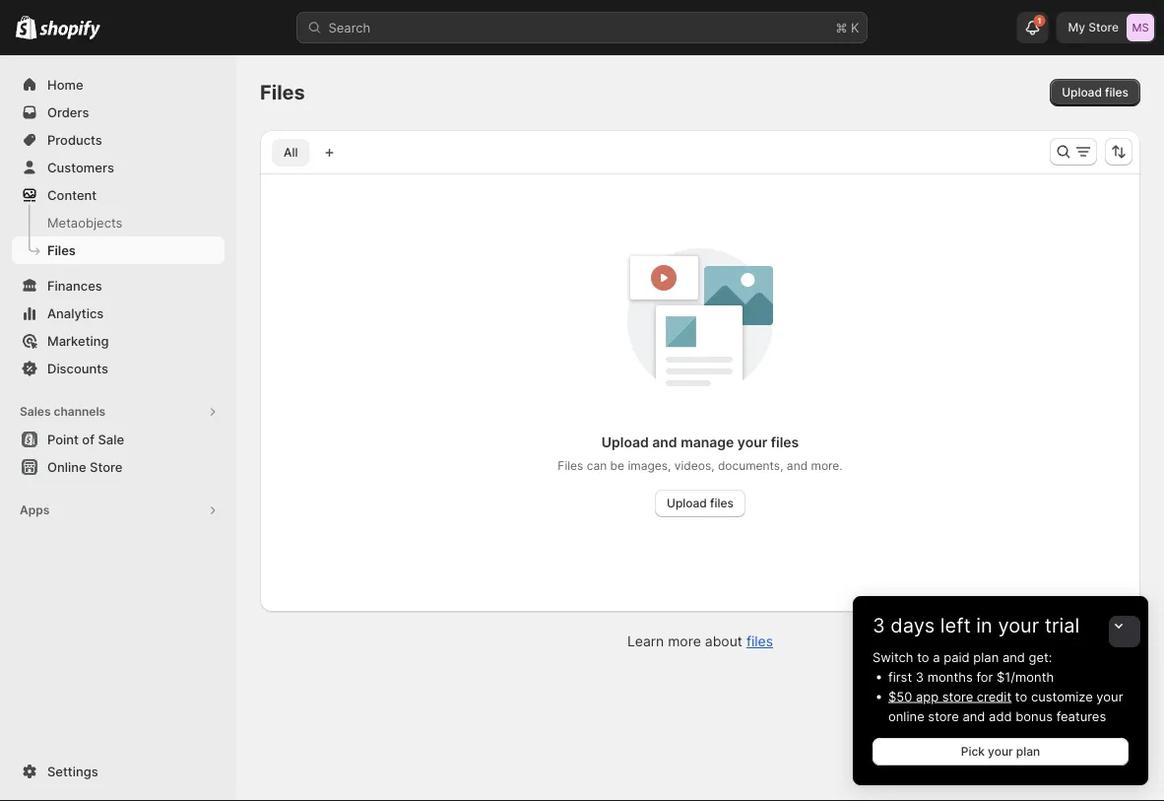 Task type: locate. For each thing, give the bounding box(es) containing it.
store down 'sale'
[[90, 459, 123, 474]]

1 horizontal spatial 3
[[916, 669, 924, 684]]

features
[[1057, 708, 1107, 724]]

your right pick
[[988, 744, 1014, 759]]

0 vertical spatial 3
[[873, 613, 886, 637]]

2 horizontal spatial upload
[[1062, 85, 1103, 100]]

files can be images, videos, documents, and more.
[[558, 459, 843, 473]]

more
[[668, 633, 701, 650]]

more.
[[811, 459, 843, 473]]

1 horizontal spatial upload
[[667, 496, 707, 510]]

store
[[943, 689, 974, 704], [929, 708, 959, 724]]

upload files button down 'my store'
[[1050, 79, 1141, 106]]

upload files down files can be images, videos, documents, and more.
[[667, 496, 734, 510]]

settings link
[[12, 758, 225, 785]]

1 vertical spatial store
[[90, 459, 123, 474]]

for
[[977, 669, 994, 684]]

your up 'features'
[[1097, 689, 1124, 704]]

0 horizontal spatial to
[[917, 649, 930, 665]]

⌘ k
[[836, 20, 860, 35]]

0 horizontal spatial plan
[[974, 649, 999, 665]]

plan
[[974, 649, 999, 665], [1017, 744, 1041, 759]]

customers
[[47, 160, 114, 175]]

all
[[284, 145, 298, 160]]

3 inside dropdown button
[[873, 613, 886, 637]]

1 vertical spatial 3
[[916, 669, 924, 684]]

upload files
[[1062, 85, 1129, 100], [667, 496, 734, 510]]

online store link
[[12, 453, 225, 481]]

your
[[738, 434, 768, 451], [999, 613, 1040, 637], [1097, 689, 1124, 704], [988, 744, 1014, 759]]

$50
[[889, 689, 913, 704]]

orders
[[47, 104, 89, 120]]

my
[[1069, 20, 1086, 34]]

store inside button
[[90, 459, 123, 474]]

point of sale
[[47, 432, 124, 447]]

0 horizontal spatial files
[[47, 242, 76, 258]]

1 horizontal spatial store
[[1089, 20, 1119, 34]]

shopify image
[[16, 15, 37, 39], [40, 20, 101, 40]]

1 vertical spatial upload files button
[[655, 490, 746, 517]]

store down "$50 app store credit" "link"
[[929, 708, 959, 724]]

upload files down 'my store'
[[1062, 85, 1129, 100]]

1 vertical spatial upload files
[[667, 496, 734, 510]]

videos,
[[675, 459, 715, 473]]

your inside "link"
[[988, 744, 1014, 759]]

documents,
[[718, 459, 784, 473]]

1 horizontal spatial upload files
[[1062, 85, 1129, 100]]

app
[[916, 689, 939, 704]]

plan up for
[[974, 649, 999, 665]]

files down metaobjects
[[47, 242, 76, 258]]

images,
[[628, 459, 671, 473]]

upload files button down files can be images, videos, documents, and more.
[[655, 490, 746, 517]]

upload files button
[[1050, 79, 1141, 106], [655, 490, 746, 517]]

1 vertical spatial plan
[[1017, 744, 1041, 759]]

1 vertical spatial files
[[47, 242, 76, 258]]

analytics link
[[12, 300, 225, 327]]

0 horizontal spatial store
[[90, 459, 123, 474]]

point
[[47, 432, 79, 447]]

files
[[1106, 85, 1129, 100], [771, 434, 799, 451], [710, 496, 734, 510], [747, 633, 774, 650]]

content link
[[12, 181, 225, 209]]

2 vertical spatial files
[[558, 459, 584, 473]]

1 button
[[1017, 12, 1049, 43]]

upload
[[1062, 85, 1103, 100], [602, 434, 649, 451], [667, 496, 707, 510]]

marketing link
[[12, 327, 225, 355]]

store
[[1089, 20, 1119, 34], [90, 459, 123, 474]]

your inside to customize your online store and add bonus features
[[1097, 689, 1124, 704]]

your up documents,
[[738, 434, 768, 451]]

upload files for right upload files button
[[1062, 85, 1129, 100]]

0 vertical spatial upload files button
[[1050, 79, 1141, 106]]

3 right first at the right bottom of page
[[916, 669, 924, 684]]

1 horizontal spatial to
[[1016, 689, 1028, 704]]

0 horizontal spatial upload files
[[667, 496, 734, 510]]

store right "my"
[[1089, 20, 1119, 34]]

files left can at the right of the page
[[558, 459, 584, 473]]

online store
[[47, 459, 123, 474]]

your right in
[[999, 613, 1040, 637]]

bonus
[[1016, 708, 1053, 724]]

1 horizontal spatial files
[[260, 80, 305, 104]]

be
[[610, 459, 625, 473]]

1 vertical spatial store
[[929, 708, 959, 724]]

and
[[653, 434, 678, 451], [787, 459, 808, 473], [1003, 649, 1026, 665], [963, 708, 986, 724]]

plan down bonus
[[1017, 744, 1041, 759]]

upload down "my"
[[1062, 85, 1103, 100]]

days
[[891, 613, 935, 637]]

0 vertical spatial upload
[[1062, 85, 1103, 100]]

point of sale link
[[12, 426, 225, 453]]

customers link
[[12, 154, 225, 181]]

3 left days
[[873, 613, 886, 637]]

store for my store
[[1089, 20, 1119, 34]]

upload up be
[[602, 434, 649, 451]]

0 horizontal spatial upload
[[602, 434, 649, 451]]

to left a at the bottom
[[917, 649, 930, 665]]

can
[[587, 459, 607, 473]]

about
[[705, 633, 743, 650]]

files up the all at the left top of the page
[[260, 80, 305, 104]]

2 vertical spatial upload
[[667, 496, 707, 510]]

$50 app store credit link
[[889, 689, 1012, 704]]

plan inside "link"
[[1017, 744, 1041, 759]]

store down the months
[[943, 689, 974, 704]]

1 horizontal spatial plan
[[1017, 744, 1041, 759]]

and left the add
[[963, 708, 986, 724]]

learn
[[628, 633, 664, 650]]

and inside to customize your online store and add bonus features
[[963, 708, 986, 724]]

0 vertical spatial upload files
[[1062, 85, 1129, 100]]

2 horizontal spatial files
[[558, 459, 584, 473]]

sales channels button
[[12, 398, 225, 426]]

0 vertical spatial store
[[1089, 20, 1119, 34]]

settings
[[47, 764, 98, 779]]

to inside to customize your online store and add bonus features
[[1016, 689, 1028, 704]]

files link
[[12, 236, 225, 264]]

get:
[[1029, 649, 1053, 665]]

1 vertical spatial to
[[1016, 689, 1028, 704]]

finances
[[47, 278, 102, 293]]

discounts
[[47, 361, 108, 376]]

to down $1/month
[[1016, 689, 1028, 704]]

point of sale button
[[0, 426, 236, 453]]

files
[[260, 80, 305, 104], [47, 242, 76, 258], [558, 459, 584, 473]]

to
[[917, 649, 930, 665], [1016, 689, 1028, 704]]

metaobjects link
[[12, 209, 225, 236]]

home link
[[12, 71, 225, 99]]

files right about
[[747, 633, 774, 650]]

discounts link
[[12, 355, 225, 382]]

0 horizontal spatial upload files button
[[655, 490, 746, 517]]

0 vertical spatial to
[[917, 649, 930, 665]]

upload down videos,
[[667, 496, 707, 510]]

0 horizontal spatial 3
[[873, 613, 886, 637]]

all button
[[272, 139, 310, 167]]



Task type: vqa. For each thing, say whether or not it's contained in the screenshot.
Search collections text field
no



Task type: describe. For each thing, give the bounding box(es) containing it.
marketing
[[47, 333, 109, 348]]

0 vertical spatial plan
[[974, 649, 999, 665]]

1
[[1038, 16, 1042, 26]]

$50 app store credit
[[889, 689, 1012, 704]]

learn more about files
[[628, 633, 774, 650]]

months
[[928, 669, 973, 684]]

manage
[[681, 434, 734, 451]]

k
[[851, 20, 860, 35]]

products link
[[12, 126, 225, 154]]

3 days left in your trial
[[873, 613, 1080, 637]]

channels
[[54, 404, 106, 419]]

switch
[[873, 649, 914, 665]]

search
[[329, 20, 371, 35]]

pick
[[961, 744, 985, 759]]

0 horizontal spatial shopify image
[[16, 15, 37, 39]]

analytics
[[47, 305, 104, 321]]

1 vertical spatial upload
[[602, 434, 649, 451]]

paid
[[944, 649, 970, 665]]

store inside to customize your online store and add bonus features
[[929, 708, 959, 724]]

online store button
[[0, 453, 236, 481]]

0 vertical spatial files
[[260, 80, 305, 104]]

apps button
[[12, 497, 225, 524]]

credit
[[977, 689, 1012, 704]]

of
[[82, 432, 95, 447]]

1 horizontal spatial upload files button
[[1050, 79, 1141, 106]]

upload files for left upload files button
[[667, 496, 734, 510]]

3 days left in your trial element
[[853, 647, 1149, 785]]

1 horizontal spatial shopify image
[[40, 20, 101, 40]]

in
[[977, 613, 993, 637]]

3 days left in your trial button
[[853, 596, 1149, 637]]

my store
[[1069, 20, 1119, 34]]

files up documents,
[[771, 434, 799, 451]]

switch to a paid plan and get:
[[873, 649, 1053, 665]]

my store image
[[1127, 14, 1155, 41]]

sales
[[20, 404, 51, 419]]

first
[[889, 669, 913, 684]]

3 inside 'element'
[[916, 669, 924, 684]]

customize
[[1032, 689, 1093, 704]]

and up $1/month
[[1003, 649, 1026, 665]]

$1/month
[[997, 669, 1054, 684]]

first 3 months for $1/month
[[889, 669, 1054, 684]]

a
[[933, 649, 941, 665]]

⌘
[[836, 20, 848, 35]]

sale
[[98, 432, 124, 447]]

files inside files link
[[47, 242, 76, 258]]

home
[[47, 77, 83, 92]]

and up images, at the right of the page
[[653, 434, 678, 451]]

files down files can be images, videos, documents, and more.
[[710, 496, 734, 510]]

files down my store image
[[1106, 85, 1129, 100]]

sales channels
[[20, 404, 106, 419]]

pick your plan link
[[873, 738, 1129, 766]]

files link
[[747, 633, 774, 650]]

left
[[941, 613, 971, 637]]

store for online store
[[90, 459, 123, 474]]

content
[[47, 187, 97, 202]]

products
[[47, 132, 102, 147]]

online
[[889, 708, 925, 724]]

pick your plan
[[961, 744, 1041, 759]]

to customize your online store and add bonus features
[[889, 689, 1124, 724]]

trial
[[1045, 613, 1080, 637]]

and left 'more.'
[[787, 459, 808, 473]]

add
[[989, 708, 1012, 724]]

online
[[47, 459, 86, 474]]

upload and manage your files
[[602, 434, 799, 451]]

your inside dropdown button
[[999, 613, 1040, 637]]

metaobjects
[[47, 215, 122, 230]]

apps
[[20, 503, 50, 517]]

0 vertical spatial store
[[943, 689, 974, 704]]

orders link
[[12, 99, 225, 126]]

finances link
[[12, 272, 225, 300]]



